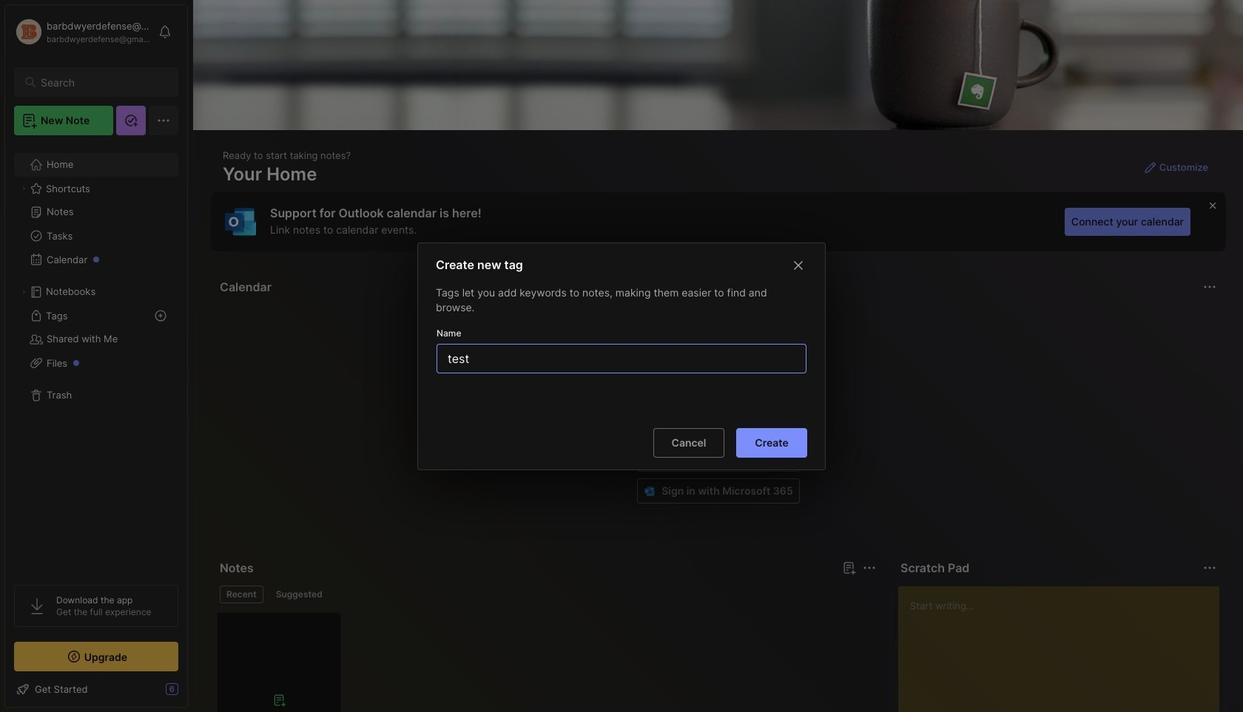 Task type: locate. For each thing, give the bounding box(es) containing it.
none search field inside main element
[[41, 73, 165, 91]]

close image
[[790, 256, 807, 274]]

tab
[[220, 586, 263, 604], [269, 586, 329, 604]]

1 horizontal spatial tab
[[269, 586, 329, 604]]

expand notebooks image
[[19, 288, 28, 297]]

None search field
[[41, 73, 165, 91]]

tree
[[5, 144, 187, 572]]

tab list
[[220, 586, 874, 604]]

2 tab from the left
[[269, 586, 329, 604]]

0 horizontal spatial tab
[[220, 586, 263, 604]]



Task type: describe. For each thing, give the bounding box(es) containing it.
1 tab from the left
[[220, 586, 263, 604]]

tree inside main element
[[5, 144, 187, 572]]

Search text field
[[41, 75, 165, 90]]

Tag name text field
[[446, 344, 800, 373]]

Start writing… text field
[[910, 587, 1219, 713]]

main element
[[0, 0, 192, 713]]



Task type: vqa. For each thing, say whether or not it's contained in the screenshot.
the rightmost tab
yes



